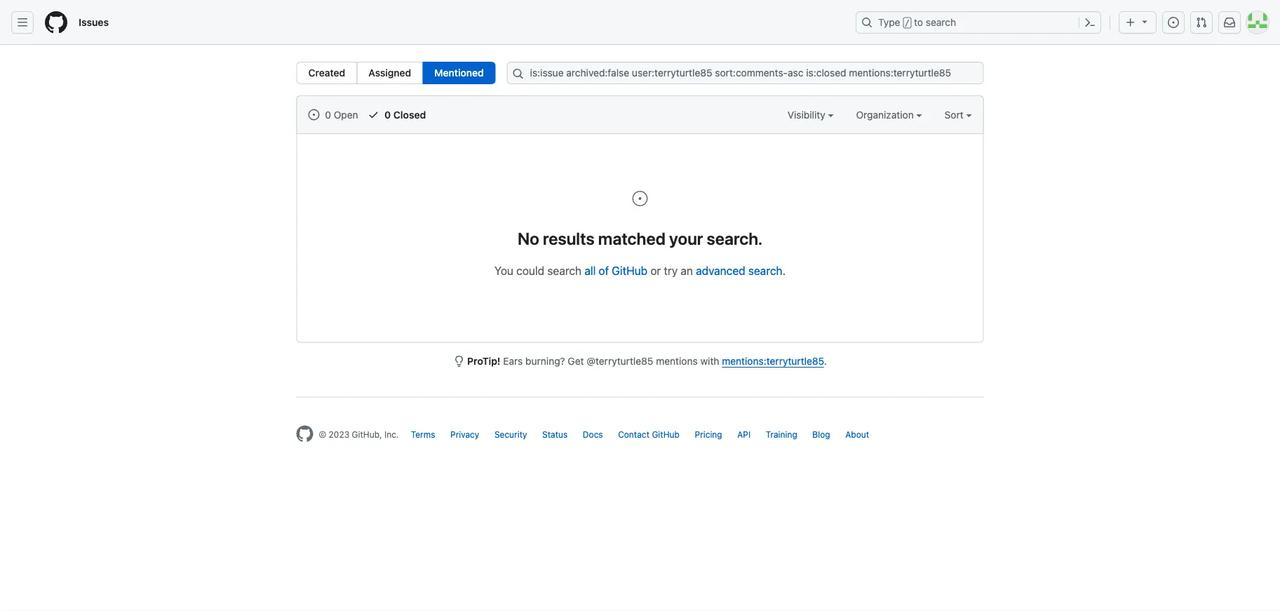 Task type: vqa. For each thing, say whether or not it's contained in the screenshot.
command palette image
yes



Task type: locate. For each thing, give the bounding box(es) containing it.
0 for open
[[325, 109, 331, 120]]

docs link
[[583, 430, 603, 440]]

2 0 from the left
[[385, 109, 391, 120]]

1 0 from the left
[[325, 109, 331, 120]]

all
[[585, 264, 596, 277]]

0 right issue opened image
[[325, 109, 331, 120]]

search right to
[[926, 16, 957, 28]]

about link
[[846, 430, 870, 440]]

0 closed link
[[368, 107, 426, 122]]

0 horizontal spatial issue opened image
[[632, 190, 649, 207]]

protip!
[[467, 355, 501, 367]]

0 horizontal spatial github
[[612, 264, 648, 277]]

search
[[926, 16, 957, 28], [548, 264, 582, 277], [749, 264, 783, 277]]

closed
[[394, 109, 426, 120]]

search left 'all' on the top of page
[[548, 264, 582, 277]]

with
[[701, 355, 720, 367]]

advanced search link
[[696, 264, 783, 277]]

github,
[[352, 430, 382, 440]]

1 vertical spatial homepage image
[[296, 426, 313, 442]]

0 for closed
[[385, 109, 391, 120]]

1 horizontal spatial search
[[749, 264, 783, 277]]

.
[[783, 264, 786, 277], [824, 355, 827, 367]]

organization
[[857, 109, 917, 120]]

protip! ears burning? get @terryturtle85 mentions with mentions:terryturtle85 .
[[467, 355, 827, 367]]

assigned
[[369, 67, 411, 79]]

check image
[[368, 109, 379, 120]]

0 vertical spatial .
[[783, 264, 786, 277]]

0 vertical spatial github
[[612, 264, 648, 277]]

pricing link
[[695, 430, 723, 440]]

issue opened image up no results matched your search.
[[632, 190, 649, 207]]

homepage image left issues on the left
[[45, 11, 67, 34]]

0 horizontal spatial .
[[783, 264, 786, 277]]

0 right check icon
[[385, 109, 391, 120]]

0 vertical spatial issue opened image
[[1168, 17, 1180, 28]]

footer containing © 2023 github, inc.
[[285, 397, 995, 478]]

sort button
[[945, 107, 972, 122]]

1 horizontal spatial .
[[824, 355, 827, 367]]

0 open
[[322, 109, 358, 120]]

type
[[879, 16, 901, 28]]

issue opened image
[[1168, 17, 1180, 28], [632, 190, 649, 207]]

contact github link
[[618, 430, 680, 440]]

mentions:terryturtle85
[[722, 355, 824, 367]]

burning?
[[526, 355, 565, 367]]

terms
[[411, 430, 435, 440]]

or
[[651, 264, 661, 277]]

0 horizontal spatial 0
[[325, 109, 331, 120]]

issues
[[79, 16, 109, 28]]

you could search all of github or try an advanced search .
[[495, 264, 786, 277]]

/
[[905, 18, 910, 28]]

assigned link
[[357, 62, 423, 84]]

github
[[612, 264, 648, 277], [652, 430, 680, 440]]

organization button
[[857, 107, 923, 122]]

security
[[495, 430, 527, 440]]

sort
[[945, 109, 964, 120]]

issues element
[[296, 62, 496, 84]]

privacy
[[451, 430, 480, 440]]

matched
[[598, 228, 666, 248]]

command palette image
[[1085, 17, 1096, 28]]

api
[[738, 430, 751, 440]]

github right 'of'
[[612, 264, 648, 277]]

about
[[846, 430, 870, 440]]

footer
[[285, 397, 995, 478]]

homepage image
[[45, 11, 67, 34], [296, 426, 313, 442]]

1 horizontal spatial 0
[[385, 109, 391, 120]]

search down search.
[[749, 264, 783, 277]]

0 vertical spatial homepage image
[[45, 11, 67, 34]]

1 horizontal spatial github
[[652, 430, 680, 440]]

contact
[[618, 430, 650, 440]]

0 horizontal spatial search
[[548, 264, 582, 277]]

homepage image left ©
[[296, 426, 313, 442]]

terms link
[[411, 430, 435, 440]]

1 horizontal spatial homepage image
[[296, 426, 313, 442]]

1 vertical spatial issue opened image
[[632, 190, 649, 207]]

type / to search
[[879, 16, 957, 28]]

0 horizontal spatial homepage image
[[45, 11, 67, 34]]

github right contact
[[652, 430, 680, 440]]

0
[[325, 109, 331, 120], [385, 109, 391, 120]]

search image
[[513, 68, 524, 79]]

plus image
[[1126, 17, 1137, 28]]

try
[[664, 264, 678, 277]]

your
[[670, 228, 703, 248]]

issue opened image left git pull request icon
[[1168, 17, 1180, 28]]

training
[[766, 430, 798, 440]]

1 vertical spatial github
[[652, 430, 680, 440]]



Task type: describe. For each thing, give the bounding box(es) containing it.
visibility
[[788, 109, 828, 120]]

search.
[[707, 228, 763, 248]]

1 horizontal spatial issue opened image
[[1168, 17, 1180, 28]]

open
[[334, 109, 358, 120]]

created
[[308, 67, 345, 79]]

visibility button
[[788, 107, 834, 122]]

privacy link
[[451, 430, 480, 440]]

of
[[599, 264, 609, 277]]

get
[[568, 355, 584, 367]]

pricing
[[695, 430, 723, 440]]

status link
[[542, 430, 568, 440]]

no
[[518, 228, 540, 248]]

Search all issues text field
[[507, 62, 984, 84]]

blog link
[[813, 430, 831, 440]]

status
[[542, 430, 568, 440]]

created link
[[296, 62, 357, 84]]

git pull request image
[[1197, 17, 1208, 28]]

©
[[319, 430, 326, 440]]

mentions:terryturtle85 link
[[722, 355, 824, 367]]

no results matched your search.
[[518, 228, 763, 248]]

0 closed
[[382, 109, 426, 120]]

blog
[[813, 430, 831, 440]]

docs
[[583, 430, 603, 440]]

advanced
[[696, 264, 746, 277]]

to
[[914, 16, 924, 28]]

training link
[[766, 430, 798, 440]]

Issues search field
[[507, 62, 984, 84]]

contact github
[[618, 430, 680, 440]]

triangle down image
[[1140, 16, 1151, 27]]

results
[[543, 228, 595, 248]]

mentioned
[[435, 67, 484, 79]]

security link
[[495, 430, 527, 440]]

@terryturtle85
[[587, 355, 654, 367]]

could
[[517, 264, 545, 277]]

1 vertical spatial .
[[824, 355, 827, 367]]

you
[[495, 264, 514, 277]]

mentions
[[656, 355, 698, 367]]

issue opened image
[[308, 109, 320, 120]]

light bulb image
[[454, 356, 465, 367]]

mentioned link
[[423, 62, 496, 84]]

2 horizontal spatial search
[[926, 16, 957, 28]]

© 2023 github, inc.
[[319, 430, 399, 440]]

an
[[681, 264, 693, 277]]

all of github link
[[585, 264, 648, 277]]

inc.
[[385, 430, 399, 440]]

0 open link
[[308, 107, 358, 122]]

notifications image
[[1225, 17, 1236, 28]]

ears
[[503, 355, 523, 367]]

2023
[[329, 430, 350, 440]]

api link
[[738, 430, 751, 440]]



